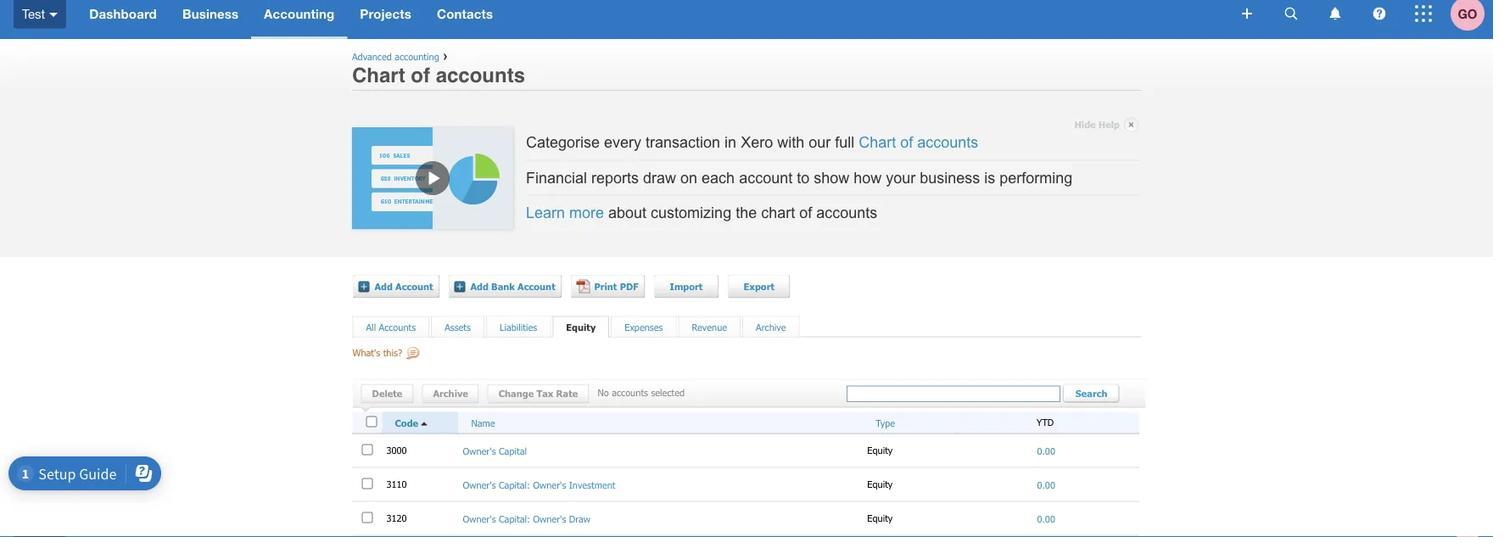 Task type: locate. For each thing, give the bounding box(es) containing it.
1 vertical spatial capital:
[[499, 513, 530, 524]]

account right bank
[[518, 281, 556, 292]]

equity for owner's capital: owner's draw
[[868, 513, 896, 524]]

2 0.00 from the top
[[1037, 479, 1056, 490]]

of
[[411, 63, 430, 87], [901, 134, 913, 151], [800, 204, 812, 221]]

equity for owner's capital: owner's investment
[[868, 479, 896, 490]]

equity for owner's capital
[[868, 445, 896, 456]]

accounts inside advanced accounting › chart of accounts
[[436, 63, 525, 87]]

chart inside advanced accounting › chart of accounts
[[352, 63, 405, 87]]

import link
[[654, 275, 719, 298]]

rate
[[556, 388, 578, 399]]

how
[[854, 169, 882, 186]]

1 vertical spatial archive link
[[422, 384, 479, 404]]

chart down advanced
[[352, 63, 405, 87]]

1 horizontal spatial of
[[800, 204, 812, 221]]

account
[[396, 281, 433, 292], [518, 281, 556, 292]]

print pdf
[[594, 281, 639, 292]]

more
[[569, 204, 604, 221]]

selected
[[651, 387, 685, 398]]

navigation
[[77, 0, 1230, 39]]

None checkbox
[[362, 444, 373, 455]]

2 account from the left
[[518, 281, 556, 292]]

0 horizontal spatial account
[[396, 281, 433, 292]]

accounts
[[436, 63, 525, 87], [918, 134, 979, 151], [817, 204, 878, 221], [612, 387, 648, 398]]

to
[[797, 169, 810, 186]]

0 horizontal spatial chart
[[352, 63, 405, 87]]

owner's down owner's capital: owner's investment
[[463, 513, 496, 524]]

add up all accounts link
[[375, 281, 393, 292]]

name
[[471, 417, 495, 428]]

investment
[[569, 479, 616, 490]]

1 vertical spatial 0.00 link
[[1037, 479, 1056, 490]]

revenue
[[692, 321, 727, 333]]

expenses
[[625, 321, 663, 333]]

1 vertical spatial archive
[[433, 388, 468, 399]]

what's this?
[[353, 347, 402, 359]]

with
[[777, 134, 805, 151]]

None checkbox
[[366, 416, 377, 427], [362, 478, 373, 489], [362, 512, 373, 523], [366, 416, 377, 427], [362, 478, 373, 489], [362, 512, 373, 523]]

1 account from the left
[[396, 281, 433, 292]]

account
[[739, 169, 793, 186]]

advanced accounting › chart of accounts
[[352, 48, 525, 87]]

2 horizontal spatial of
[[901, 134, 913, 151]]

›
[[443, 48, 448, 63]]

1 horizontal spatial add
[[471, 281, 489, 292]]

print
[[594, 281, 617, 292]]

chart right full
[[859, 134, 896, 151]]

tax
[[537, 388, 554, 399]]

0 horizontal spatial archive
[[433, 388, 468, 399]]

2 capital: from the top
[[499, 513, 530, 524]]

add account link
[[353, 275, 440, 298]]

dashboard link
[[77, 0, 170, 39]]

0.00 link
[[1037, 445, 1056, 456], [1037, 479, 1056, 490], [1037, 513, 1056, 524]]

0 vertical spatial 0.00
[[1037, 445, 1056, 456]]

liabilities
[[500, 321, 537, 333]]

owner's down name
[[463, 445, 496, 456]]

1 horizontal spatial chart
[[859, 134, 896, 151]]

svg image
[[1415, 5, 1432, 22], [1285, 7, 1298, 20], [1330, 7, 1341, 20], [1373, 7, 1386, 20], [49, 13, 58, 17]]

of right chart at top right
[[800, 204, 812, 221]]

archive up code link
[[433, 388, 468, 399]]

xero
[[741, 134, 773, 151]]

is
[[985, 169, 996, 186]]

0 horizontal spatial of
[[411, 63, 430, 87]]

2 vertical spatial of
[[800, 204, 812, 221]]

accounts right no
[[612, 387, 648, 398]]

0 vertical spatial 0.00 link
[[1037, 445, 1056, 456]]

capital: down owner's capital: owner's investment link
[[499, 513, 530, 524]]

owner's capital: owner's investment
[[463, 479, 616, 490]]

2 0.00 link from the top
[[1037, 479, 1056, 490]]

2 vertical spatial 0.00
[[1037, 513, 1056, 524]]

navigation containing dashboard
[[77, 0, 1230, 39]]

add left bank
[[471, 281, 489, 292]]

change tax rate link
[[488, 384, 589, 404]]

change
[[499, 388, 534, 399]]

archive
[[756, 321, 786, 333], [433, 388, 468, 399]]

your
[[886, 169, 916, 186]]

hide help link
[[1075, 115, 1139, 135]]

archive link up code link
[[422, 384, 479, 404]]

all
[[366, 321, 376, 333]]

add for add bank account
[[471, 281, 489, 292]]

2 vertical spatial 0.00 link
[[1037, 513, 1056, 524]]

account up 'accounts'
[[396, 281, 433, 292]]

contacts
[[437, 6, 493, 21]]

capital
[[499, 445, 527, 456]]

1 0.00 link from the top
[[1037, 445, 1056, 456]]

2 add from the left
[[471, 281, 489, 292]]

pdf
[[620, 281, 639, 292]]

equity
[[566, 321, 596, 333], [868, 445, 896, 456], [868, 479, 896, 490], [868, 513, 896, 524]]

svg image
[[1242, 8, 1253, 19]]

projects
[[360, 6, 412, 21]]

search button
[[1063, 384, 1121, 404]]

archive down the export
[[756, 321, 786, 333]]

test
[[22, 6, 45, 21]]

1 horizontal spatial account
[[518, 281, 556, 292]]

owner's left "draw"
[[533, 513, 566, 524]]

code
[[395, 417, 418, 428]]

0 vertical spatial of
[[411, 63, 430, 87]]

owner's down owner's capital link
[[463, 479, 496, 490]]

3 0.00 link from the top
[[1037, 513, 1056, 524]]

1 vertical spatial 0.00
[[1037, 479, 1056, 490]]

in
[[725, 134, 737, 151]]

0 horizontal spatial archive link
[[422, 384, 479, 404]]

3 0.00 from the top
[[1037, 513, 1056, 524]]

contacts button
[[424, 0, 506, 39]]

1 vertical spatial chart
[[859, 134, 896, 151]]

0 vertical spatial chart
[[352, 63, 405, 87]]

learn more about customizing the chart of accounts
[[526, 204, 878, 221]]

print pdf link
[[571, 275, 645, 298]]

1 vertical spatial of
[[901, 134, 913, 151]]

capital: down capital
[[499, 479, 530, 490]]

1 capital: from the top
[[499, 479, 530, 490]]

accounting
[[395, 50, 439, 62]]

accounts down ›
[[436, 63, 525, 87]]

1 horizontal spatial archive
[[756, 321, 786, 333]]

of up the your
[[901, 134, 913, 151]]

archive link down the export
[[756, 321, 786, 333]]

of down accounting
[[411, 63, 430, 87]]

add for add account
[[375, 281, 393, 292]]

0 vertical spatial capital:
[[499, 479, 530, 490]]

learn more link
[[526, 204, 604, 221]]

chart
[[352, 63, 405, 87], [859, 134, 896, 151]]

liabilities link
[[500, 321, 537, 333]]

owner's for owner's capital: owner's draw
[[463, 513, 496, 524]]

search
[[1076, 387, 1108, 399]]

hide
[[1075, 119, 1096, 130]]

owner's
[[463, 445, 496, 456], [463, 479, 496, 490], [533, 479, 566, 490], [463, 513, 496, 524], [533, 513, 566, 524]]

None text field
[[847, 386, 1061, 402]]

0 vertical spatial archive link
[[756, 321, 786, 333]]

capital: for owner's capital: owner's draw
[[499, 513, 530, 524]]

0 horizontal spatial add
[[375, 281, 393, 292]]

show
[[814, 169, 850, 186]]

0.00
[[1037, 445, 1056, 456], [1037, 479, 1056, 490], [1037, 513, 1056, 524]]

assets link
[[445, 321, 471, 333]]

revenue link
[[692, 321, 727, 333]]

all accounts link
[[366, 321, 416, 333]]

add bank account
[[471, 281, 556, 292]]

1 add from the left
[[375, 281, 393, 292]]

0 vertical spatial archive
[[756, 321, 786, 333]]



Task type: describe. For each thing, give the bounding box(es) containing it.
accounts
[[379, 321, 416, 333]]

transaction
[[646, 134, 721, 151]]

0.00 link for draw
[[1037, 513, 1056, 524]]

reports
[[592, 169, 639, 186]]

owner's capital: owner's investment link
[[463, 479, 616, 490]]

customizing
[[651, 204, 732, 221]]

chart
[[761, 204, 795, 221]]

chart of accounts link
[[859, 134, 979, 151]]

no accounts selected
[[598, 387, 685, 398]]

delete link
[[361, 384, 414, 404]]

accounts up the business
[[918, 134, 979, 151]]

what's
[[353, 347, 380, 359]]

financial reports draw on each account to show how your business is performing
[[526, 169, 1073, 186]]

hide help
[[1075, 119, 1120, 130]]

type link
[[876, 417, 895, 428]]

delete
[[372, 388, 403, 399]]

the
[[736, 204, 757, 221]]

categorise every transaction in xero with our full chart of accounts
[[526, 134, 979, 151]]

help
[[1099, 119, 1120, 130]]

1 0.00 from the top
[[1037, 445, 1056, 456]]

ytd
[[1037, 417, 1054, 428]]

import
[[670, 281, 703, 292]]

go button
[[1451, 0, 1494, 39]]

change tax rate
[[499, 388, 578, 399]]

0.00 for draw
[[1037, 513, 1056, 524]]

capital: for owner's capital: owner's investment
[[499, 479, 530, 490]]

financial
[[526, 169, 587, 186]]

owner's for owner's capital
[[463, 445, 496, 456]]

all accounts
[[366, 321, 416, 333]]

every
[[604, 134, 642, 151]]

what's this? link
[[353, 347, 420, 371]]

add bank account link
[[448, 275, 562, 298]]

draw
[[569, 513, 591, 524]]

expenses link
[[625, 321, 663, 333]]

export link
[[728, 275, 790, 298]]

performing
[[1000, 169, 1073, 186]]

business
[[182, 6, 239, 21]]

type
[[876, 417, 895, 428]]

assets
[[445, 321, 471, 333]]

categorise
[[526, 134, 600, 151]]

our
[[809, 134, 831, 151]]

projects button
[[347, 0, 424, 39]]

of inside advanced accounting › chart of accounts
[[411, 63, 430, 87]]

0.00 link for investment
[[1037, 479, 1056, 490]]

bank
[[491, 281, 515, 292]]

owner's capital: owner's draw link
[[463, 513, 591, 524]]

3000
[[387, 445, 410, 456]]

test button
[[0, 0, 77, 39]]

draw
[[643, 169, 676, 186]]

3120
[[387, 513, 410, 524]]

business
[[920, 169, 980, 186]]

on
[[681, 169, 698, 186]]

add account
[[375, 281, 433, 292]]

3110
[[387, 479, 410, 490]]

dashboard
[[89, 6, 157, 21]]

accounting
[[264, 6, 335, 21]]

0.00 for investment
[[1037, 479, 1056, 490]]

learn
[[526, 204, 565, 221]]

accounts down show on the top
[[817, 204, 878, 221]]

code link
[[395, 417, 454, 431]]

owner's up owner's capital: owner's draw
[[533, 479, 566, 490]]

name link
[[471, 417, 495, 428]]

accounting button
[[251, 0, 347, 39]]

owner's capital link
[[463, 445, 527, 456]]

owner's capital: owner's draw
[[463, 513, 591, 524]]

svg image inside the "test" popup button
[[49, 13, 58, 17]]

1 horizontal spatial archive link
[[756, 321, 786, 333]]

full
[[835, 134, 855, 151]]

export
[[744, 281, 775, 292]]

business button
[[170, 0, 251, 39]]

each
[[702, 169, 735, 186]]

this?
[[383, 347, 402, 359]]

owner's for owner's capital: owner's investment
[[463, 479, 496, 490]]

advanced
[[352, 50, 392, 62]]

advanced accounting link
[[352, 50, 439, 62]]



Task type: vqa. For each thing, say whether or not it's contained in the screenshot.


